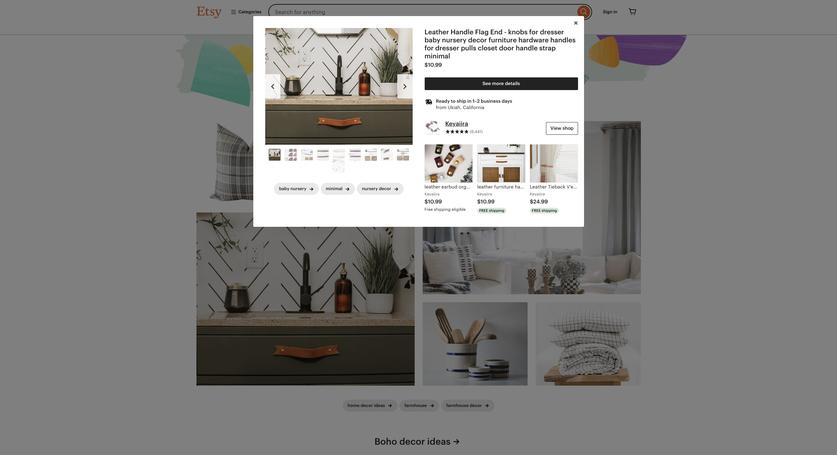 Task type: locate. For each thing, give the bounding box(es) containing it.
leather handle flag end - knobs for dresser baby nursery decor furniture hardware handles for dresser pulls closet door handle strap minimal $ 10.99
[[425, 28, 576, 68]]

business
[[481, 98, 501, 104]]

free shipping down 24.99
[[532, 209, 557, 213]]

keyaiira inside keyaiira $ 24.99
[[530, 192, 545, 197]]

0 horizontal spatial free
[[479, 209, 488, 213]]

baby inside leather handle flag end - knobs for dresser baby nursery decor furniture hardware handles for dresser pulls closet door handle strap minimal $ 10.99
[[425, 36, 440, 44]]

1 free from the left
[[479, 209, 488, 213]]

decor inside leather handle flag end - knobs for dresser baby nursery decor furniture hardware handles for dresser pulls closet door handle strap minimal $ 10.99
[[468, 36, 487, 44]]

2 free shipping from the left
[[532, 209, 557, 213]]

1 horizontal spatial shipping
[[489, 209, 504, 213]]

end
[[490, 28, 503, 36]]

knobs
[[508, 28, 528, 36]]

farmhouse decor
[[446, 403, 482, 409]]

keyaiira for keyaiira
[[445, 120, 468, 127]]

$ inside keyaiira $ 24.99
[[530, 199, 533, 205]]

leather furniture hardware handles kitchen cabinet handles door pulls drawer dresser cupboard ikea pulls 3rd anniversary decor gift for her image
[[477, 145, 525, 183]]

2 horizontal spatial shipping
[[542, 209, 557, 213]]

0 vertical spatial minimal
[[425, 52, 450, 60]]

farmhouse
[[404, 403, 427, 409], [446, 403, 469, 409]]

keyaiira for keyaiira $ 10.99
[[477, 192, 492, 197]]

banner
[[185, 0, 652, 20]]

2 free from the left
[[532, 209, 541, 213]]

on
[[399, 67, 405, 74]]

see more details link
[[425, 77, 578, 90]]

view shop
[[550, 125, 574, 131]]

1 horizontal spatial free shipping
[[532, 209, 557, 213]]

free shipping down keyaiira $ 10.99
[[479, 209, 504, 213]]

from
[[436, 105, 446, 110]]

group
[[265, 149, 412, 173]]

free shipping
[[479, 209, 504, 213], [532, 209, 557, 213]]

shipping for 24.99
[[542, 209, 557, 213]]

linen bedding set in white-black checks patters (duvet cover + 2 pillowcases). queen linen bedding. king linen quilt. (this link opens in a new tab or window) image
[[536, 303, 641, 386]]

baby
[[425, 36, 440, 44], [279, 187, 289, 192]]

decor inside "link"
[[379, 187, 391, 192]]

ukiah,
[[448, 105, 462, 110]]

baby inside baby nursery link
[[279, 187, 289, 192]]

$ for keyaiira $ 24.99
[[530, 199, 533, 205]]

shipping down 24.99
[[542, 209, 557, 213]]

10.99 for keyaiira $ 10.99 free shipping eligible
[[428, 199, 442, 205]]

1 horizontal spatial farmhouse
[[446, 403, 469, 409]]

2 horizontal spatial nursery
[[442, 36, 467, 44]]

eligible
[[452, 207, 466, 212]]

shop
[[562, 125, 574, 131]]

shipping right the free
[[434, 207, 451, 212]]

$ inside keyaiira $ 10.99 free shipping eligible
[[425, 199, 428, 205]]

1 vertical spatial dresser
[[435, 44, 459, 52]]

10.99 inside keyaiira $ 10.99 free shipping eligible
[[428, 199, 442, 205]]

keyaiira inside keyaiira $ 10.99
[[477, 192, 492, 197]]

free down keyaiira $ 10.99
[[479, 209, 488, 213]]

10.99 inside leather handle flag end - knobs for dresser baby nursery decor furniture hardware handles for dresser pulls closet door handle strap minimal $ 10.99
[[428, 62, 442, 68]]

free down 24.99
[[532, 209, 541, 213]]

2 farmhouse from the left
[[446, 403, 469, 409]]

for up hardware
[[529, 28, 538, 36]]

farmhouse for farmhouse decor
[[446, 403, 469, 409]]

home decor ideas
[[348, 403, 385, 409]]

0 horizontal spatial nursery
[[290, 187, 306, 192]]

1 horizontal spatial minimal
[[425, 52, 450, 60]]

dresser down "leather"
[[435, 44, 459, 52]]

shipping
[[434, 207, 451, 212], [489, 209, 504, 213], [542, 209, 557, 213]]

0 horizontal spatial for
[[425, 44, 434, 52]]

dresser up the handles at the right top of page
[[540, 28, 564, 36]]

in
[[467, 98, 471, 104]]

1 farmhouse from the left
[[404, 403, 427, 409]]

keyaiira inside keyaiira $ 10.99 free shipping eligible
[[425, 192, 439, 197]]

menu bar
[[185, 20, 652, 35]]

$ inside leather handle flag end - knobs for dresser baby nursery decor furniture hardware handles for dresser pulls closet door handle strap minimal $ 10.99
[[425, 62, 428, 68]]

baby nursery link
[[274, 183, 319, 195]]

leather
[[425, 28, 449, 36]]

1 horizontal spatial baby
[[425, 36, 440, 44]]

minimal
[[425, 52, 450, 60], [326, 187, 342, 192]]

$ inside keyaiira $ 10.99
[[477, 199, 481, 205]]

baby nursery
[[279, 187, 306, 192]]

recent
[[420, 67, 437, 74]]

leather tieback v'ed end - curtain tieback hooks nursery window treatments tie back holder rustic decor curtain loop scandinavian modern image
[[530, 145, 578, 183]]

shipping down keyaiira $ 10.99
[[489, 209, 504, 213]]

nursery
[[442, 36, 467, 44], [290, 187, 306, 192], [362, 187, 378, 192]]

your
[[407, 67, 418, 74]]

decor for home decor ideas
[[361, 403, 373, 409]]

ideas,
[[364, 67, 380, 74]]

-
[[504, 28, 507, 36]]

0 vertical spatial baby
[[425, 36, 440, 44]]

$
[[425, 62, 428, 68], [425, 199, 428, 205], [477, 199, 481, 205], [530, 199, 533, 205]]

decor
[[468, 36, 487, 44], [379, 187, 391, 192], [361, 403, 373, 409], [470, 403, 482, 409]]

0 horizontal spatial baby
[[279, 187, 289, 192]]

10.99
[[428, 62, 442, 68], [428, 199, 442, 205], [481, 199, 495, 205]]

luxury velvet curtains, emerald green velvet, window treatments-drape-velvet window treatments-curtains, cafe curtains, valanes (this link opens in a new tab or window) image
[[423, 121, 641, 295]]

view
[[550, 125, 561, 131]]

$ for keyaiira $ 10.99
[[477, 199, 481, 205]]

1 free shipping from the left
[[479, 209, 504, 213]]

None search field
[[268, 4, 592, 20]]

for down "leather"
[[425, 44, 434, 52]]

1 horizontal spatial free
[[532, 209, 541, 213]]

minimal inside leather handle flag end - knobs for dresser baby nursery decor furniture hardware handles for dresser pulls closet door handle strap minimal $ 10.99
[[425, 52, 450, 60]]

0 horizontal spatial farmhouse
[[404, 403, 427, 409]]

ready to ship in 1–2 business days from ukiah, california
[[436, 98, 512, 110]]

1 vertical spatial baby
[[279, 187, 289, 192]]

ideas
[[374, 403, 385, 409]]

0 horizontal spatial shipping
[[434, 207, 451, 212]]

free for 24.99
[[532, 209, 541, 213]]

for
[[529, 28, 538, 36], [425, 44, 434, 52]]

nursery decor
[[362, 187, 391, 192]]

dresser
[[540, 28, 564, 36], [435, 44, 459, 52]]

free
[[479, 209, 488, 213], [532, 209, 541, 213]]

decor for farmhouse decor
[[470, 403, 482, 409]]

see
[[482, 81, 491, 86]]

0 horizontal spatial free shipping
[[479, 209, 504, 213]]

keyaiira link
[[445, 120, 468, 127]]

keyaiira
[[445, 120, 468, 127], [425, 192, 439, 197], [477, 192, 492, 197], [530, 192, 545, 197]]

assorted blue band stoneware crocks, modern farmhouse decor, old crock with blue stripe, antique and vintage kitchen utensil holder (this link opens in a new tab or window) image
[[423, 303, 528, 386]]

close image
[[574, 22, 578, 26]]

0 horizontal spatial minimal
[[326, 187, 342, 192]]

10.99 inside keyaiira $ 10.99
[[481, 199, 495, 205]]

minimal link
[[321, 183, 355, 195]]

caramel pillow, orange plaid pillow cover, fall pillows, modern farmhouse throw pillows, plaid pillow, fall throw pillows (this link opens in a new tab or window) image
[[196, 121, 301, 205]]

0 vertical spatial for
[[529, 28, 538, 36]]

handle
[[451, 28, 473, 36]]

to
[[451, 98, 456, 104]]

1 horizontal spatial dresser
[[540, 28, 564, 36]]

keyaiira for keyaiira $ 10.99 free shipping eligible
[[425, 192, 439, 197]]

1 horizontal spatial nursery
[[362, 187, 378, 192]]

0 horizontal spatial dresser
[[435, 44, 459, 52]]



Task type: describe. For each thing, give the bounding box(es) containing it.
based
[[381, 67, 397, 74]]

handle
[[516, 44, 538, 52]]

discover
[[338, 49, 389, 65]]

farmhouse link
[[399, 400, 439, 412]]

home decor ideas link
[[343, 400, 397, 412]]

handles
[[550, 36, 576, 44]]

farmhouse for farmhouse
[[404, 403, 427, 409]]

free
[[425, 207, 433, 212]]

nursery inside leather handle flag end - knobs for dresser baby nursery decor furniture hardware handles for dresser pulls closet door handle strap minimal $ 10.99
[[442, 36, 467, 44]]

here
[[474, 67, 486, 74]]

nursery inside baby nursery link
[[290, 187, 306, 192]]

ready
[[436, 98, 450, 104]]

new
[[351, 67, 363, 74]]

1–2
[[473, 98, 480, 104]]

handmade speckled egg holder (this link opens in a new tab or window) image
[[309, 121, 414, 205]]

right
[[460, 67, 472, 74]]

nursery inside nursery decor "link"
[[362, 187, 378, 192]]

door
[[499, 44, 514, 52]]

something
[[391, 49, 455, 65]]

hardware
[[518, 36, 549, 44]]

leather handle flag end - knobs for dresser baby nursery decor furniture hardware handles for dresser pulls closet door handle strap minimal (this link opens in a new tab or window) image
[[196, 213, 414, 386]]

1 horizontal spatial for
[[529, 28, 538, 36]]

shipping inside keyaiira $ 10.99 free shipping eligible
[[434, 207, 451, 212]]

see more details
[[482, 81, 520, 86]]

nursery decor link
[[357, 183, 404, 195]]

home
[[348, 403, 360, 409]]

free shipping for 10.99
[[479, 209, 504, 213]]

days
[[502, 98, 512, 104]]

more
[[492, 81, 504, 86]]

leather earbud organizer personalized birthday gift for 3rd anniversary gift under 15 leather cord holder personalized stocking stuffer image
[[425, 145, 473, 183]]

keyaiira $ 10.99 free shipping eligible
[[425, 192, 466, 212]]

strap
[[539, 44, 556, 52]]

view shop link
[[546, 122, 578, 135]]

0 vertical spatial dresser
[[540, 28, 564, 36]]

flag
[[475, 28, 489, 36]]

shipping for 10.99
[[489, 209, 504, 213]]

decor for nursery decor
[[379, 187, 391, 192]]

unique
[[457, 49, 499, 65]]

keyaiira $ 24.99
[[530, 192, 548, 205]]

closet
[[478, 44, 497, 52]]

ship
[[457, 98, 466, 104]]

farmhouse decor link
[[441, 400, 494, 412]]

(6,441)
[[470, 130, 483, 134]]

activity,
[[438, 67, 458, 74]]

free shipping for 24.99
[[532, 209, 557, 213]]

california
[[463, 105, 484, 110]]

24.99
[[533, 199, 548, 205]]

furniture
[[489, 36, 517, 44]]

leather handle flag end - knobs for dresser baby nursery decor furniture hardware handles for dresser pulls closet door handle strap minimal link
[[425, 28, 576, 60]]

keyaiira $ 10.99
[[477, 192, 495, 205]]

pulls
[[461, 44, 476, 52]]

1 vertical spatial minimal
[[326, 187, 342, 192]]

keyaiira image
[[425, 119, 441, 136]]

details
[[505, 81, 520, 86]]

free for 10.99
[[479, 209, 488, 213]]

1 vertical spatial for
[[425, 44, 434, 52]]

keyaiira for keyaiira $ 24.99
[[530, 192, 545, 197]]

10.99 for keyaiira $ 10.99
[[481, 199, 495, 205]]

discover something unique new ideas, based on your recent activity, right here
[[338, 49, 499, 74]]

$ for keyaiira $ 10.99 free shipping eligible
[[425, 199, 428, 205]]



Task type: vqa. For each thing, say whether or not it's contained in the screenshot.
the with
no



